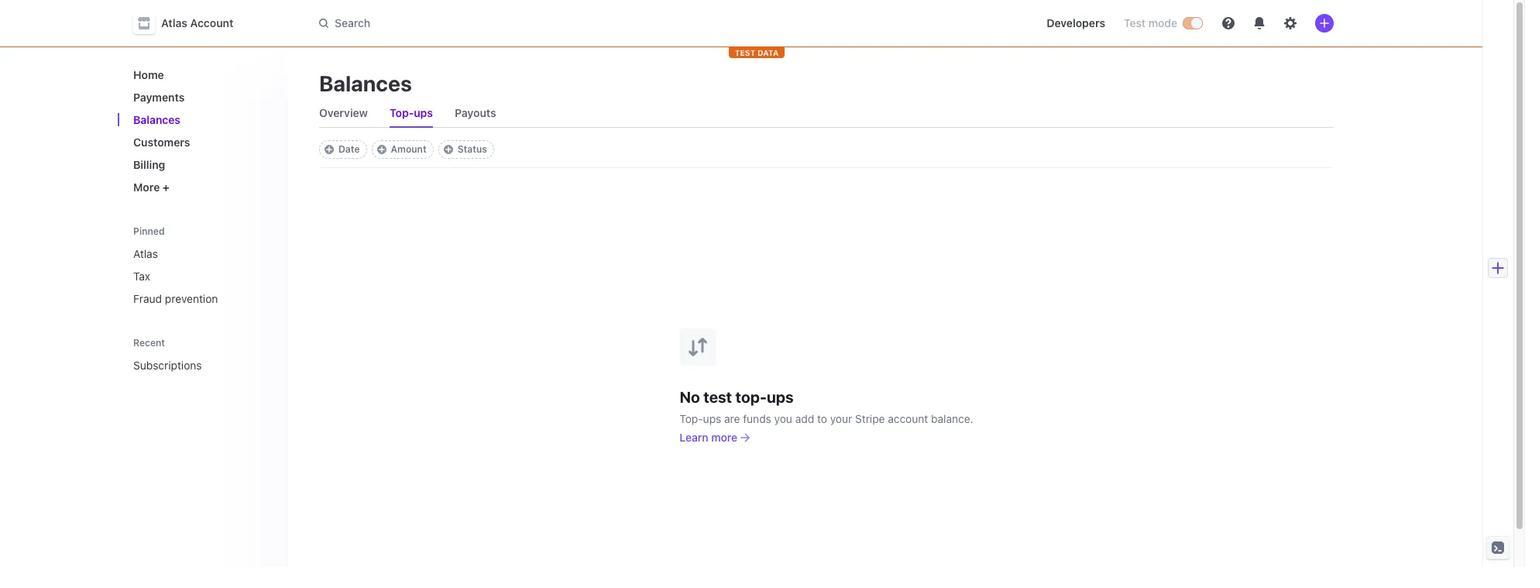 Task type: describe. For each thing, give the bounding box(es) containing it.
top- for top-ups are funds you add to your stripe account balance.
[[680, 412, 703, 425]]

you
[[775, 412, 793, 425]]

test
[[704, 388, 732, 406]]

core navigation links element
[[127, 62, 276, 200]]

date
[[339, 143, 360, 155]]

amount
[[391, 143, 427, 155]]

home
[[133, 68, 164, 81]]

no test top-ups
[[680, 388, 794, 406]]

atlas account button
[[133, 12, 249, 34]]

home link
[[127, 62, 276, 88]]

pinned navigation links element
[[127, 218, 279, 311]]

atlas for atlas
[[133, 247, 158, 260]]

payments
[[133, 91, 185, 104]]

learn more
[[680, 430, 738, 444]]

data
[[758, 48, 779, 57]]

balances link
[[127, 107, 276, 132]]

test mode
[[1124, 16, 1178, 29]]

billing
[[133, 158, 165, 171]]

pinned
[[133, 225, 165, 237]]

test
[[735, 48, 756, 57]]

help image
[[1223, 17, 1235, 29]]

search
[[335, 16, 370, 29]]

add status image
[[444, 145, 453, 154]]

atlas for atlas account
[[161, 16, 188, 29]]

top-ups
[[390, 106, 433, 119]]

learn more link
[[680, 430, 750, 445]]

add amount image
[[377, 145, 386, 154]]

more +
[[133, 181, 170, 194]]

+
[[163, 181, 170, 194]]

fraud prevention link
[[127, 286, 276, 311]]

settings image
[[1285, 17, 1297, 29]]

developers
[[1047, 16, 1106, 29]]

customers link
[[127, 129, 276, 155]]

notifications image
[[1254, 17, 1266, 29]]

balance.
[[931, 412, 974, 425]]

payouts link
[[449, 102, 503, 124]]

tax
[[133, 270, 150, 283]]

top-ups are funds you add to your stripe account balance.
[[680, 412, 974, 425]]



Task type: locate. For each thing, give the bounding box(es) containing it.
ups for top-ups are funds you add to your stripe account balance.
[[703, 412, 722, 425]]

ups up amount
[[414, 106, 433, 119]]

billing link
[[127, 152, 276, 177]]

atlas link
[[127, 241, 276, 267]]

to
[[817, 412, 827, 425]]

pinned element
[[127, 241, 276, 311]]

Search search field
[[310, 9, 747, 38]]

1 vertical spatial atlas
[[133, 247, 158, 260]]

fraud
[[133, 292, 162, 305]]

subscriptions
[[133, 359, 202, 372]]

top-
[[390, 106, 414, 119], [680, 412, 703, 425]]

fraud prevention
[[133, 292, 218, 305]]

ups up you
[[767, 388, 794, 406]]

learn
[[680, 430, 709, 444]]

1 vertical spatial top-
[[680, 412, 703, 425]]

test data
[[735, 48, 779, 57]]

balances
[[319, 71, 412, 96], [133, 113, 181, 126]]

1 horizontal spatial ups
[[703, 412, 722, 425]]

test
[[1124, 16, 1146, 29]]

subscriptions link
[[127, 353, 254, 378]]

recent
[[133, 337, 165, 349]]

top- up amount
[[390, 106, 414, 119]]

1 vertical spatial balances
[[133, 113, 181, 126]]

toolbar containing date
[[319, 140, 494, 159]]

1 horizontal spatial balances
[[319, 71, 412, 96]]

status
[[458, 143, 487, 155]]

ups for top-ups
[[414, 106, 433, 119]]

ups
[[414, 106, 433, 119], [767, 388, 794, 406], [703, 412, 722, 425]]

overview
[[319, 106, 368, 119]]

atlas
[[161, 16, 188, 29], [133, 247, 158, 260]]

atlas inside button
[[161, 16, 188, 29]]

top-
[[736, 388, 767, 406]]

2 horizontal spatial ups
[[767, 388, 794, 406]]

0 horizontal spatial top-
[[390, 106, 414, 119]]

top-ups link
[[384, 102, 439, 124]]

atlas account
[[161, 16, 234, 29]]

funds
[[743, 412, 772, 425]]

account
[[190, 16, 234, 29]]

tax link
[[127, 263, 276, 289]]

top- for top-ups
[[390, 106, 414, 119]]

are
[[724, 412, 740, 425]]

1 horizontal spatial atlas
[[161, 16, 188, 29]]

overview link
[[313, 102, 374, 124]]

mode
[[1149, 16, 1178, 29]]

add date image
[[325, 145, 334, 154]]

1 horizontal spatial top-
[[680, 412, 703, 425]]

2 vertical spatial ups
[[703, 412, 722, 425]]

0 horizontal spatial ups
[[414, 106, 433, 119]]

0 horizontal spatial atlas
[[133, 247, 158, 260]]

Search text field
[[310, 9, 747, 38]]

balances inside core navigation links element
[[133, 113, 181, 126]]

payments link
[[127, 84, 276, 110]]

atlas left the account
[[161, 16, 188, 29]]

ups inside top-ups link
[[414, 106, 433, 119]]

ups up learn more
[[703, 412, 722, 425]]

account
[[888, 412, 928, 425]]

tab list
[[313, 99, 1334, 128]]

recent navigation links element
[[118, 330, 288, 378]]

0 vertical spatial top-
[[390, 106, 414, 119]]

0 vertical spatial balances
[[319, 71, 412, 96]]

more
[[133, 181, 160, 194]]

tab list containing overview
[[313, 99, 1334, 128]]

atlas inside pinned element
[[133, 247, 158, 260]]

balances up overview
[[319, 71, 412, 96]]

0 horizontal spatial balances
[[133, 113, 181, 126]]

prevention
[[165, 292, 218, 305]]

payouts
[[455, 106, 496, 119]]

no
[[680, 388, 700, 406]]

customers
[[133, 136, 190, 149]]

1 vertical spatial ups
[[767, 388, 794, 406]]

balances down payments
[[133, 113, 181, 126]]

add
[[796, 412, 814, 425]]

0 vertical spatial ups
[[414, 106, 433, 119]]

0 vertical spatial atlas
[[161, 16, 188, 29]]

top- up learn
[[680, 412, 703, 425]]

developers link
[[1041, 11, 1112, 36]]

toolbar
[[319, 140, 494, 159]]

atlas down pinned
[[133, 247, 158, 260]]

stripe
[[855, 412, 885, 425]]

your
[[830, 412, 852, 425]]

more
[[711, 430, 738, 444]]



Task type: vqa. For each thing, say whether or not it's contained in the screenshot.
Atlas
yes



